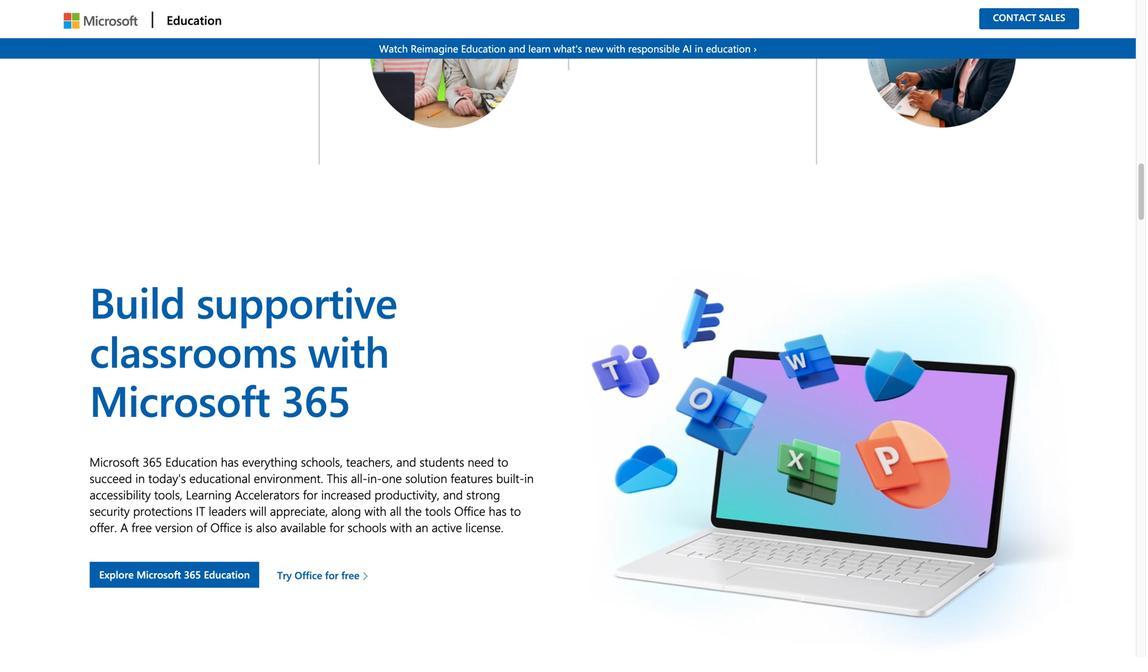 Task type: vqa. For each thing, say whether or not it's contained in the screenshot.
Returns link
no



Task type: locate. For each thing, give the bounding box(es) containing it.
365
[[281, 371, 351, 428], [143, 454, 162, 470], [184, 568, 201, 582]]

in-
[[368, 470, 382, 486]]

for right try
[[325, 568, 339, 582]]

0 horizontal spatial and
[[396, 454, 416, 470]]

leaders
[[209, 503, 246, 519]]

1 horizontal spatial and
[[443, 486, 463, 503]]

teachers,
[[346, 454, 393, 470]]

to
[[498, 454, 509, 470], [510, 503, 521, 519]]

what's
[[554, 42, 582, 55]]

to down built-
[[510, 503, 521, 519]]

0 vertical spatial has
[[221, 454, 239, 470]]

0 horizontal spatial to
[[498, 454, 509, 470]]

explore microsoft 365 education link
[[90, 562, 259, 588]]

in right ai
[[695, 42, 703, 55]]

contact sales link
[[993, 11, 1066, 24]]

1 vertical spatial microsoft
[[90, 454, 139, 470]]

protections
[[133, 503, 193, 519]]

features
[[451, 470, 493, 486]]

1 horizontal spatial 365
[[184, 568, 201, 582]]

0 vertical spatial to
[[498, 454, 509, 470]]

of
[[196, 519, 207, 536]]

need
[[468, 454, 494, 470]]

free right a in the left of the page
[[132, 519, 152, 536]]

has up learning
[[221, 454, 239, 470]]

supportive
[[197, 273, 397, 329]]

today's
[[148, 470, 186, 486]]

for
[[303, 486, 318, 503], [330, 519, 344, 536], [325, 568, 339, 582]]

office right tools
[[454, 503, 486, 519]]

0 vertical spatial 365
[[281, 371, 351, 428]]

and up "productivity,"
[[396, 454, 416, 470]]

office right try
[[295, 568, 322, 582]]

learning
[[186, 486, 232, 503]]

0 horizontal spatial free
[[132, 519, 152, 536]]

for left schools at bottom
[[330, 519, 344, 536]]

365 inside microsoft 365 education has everything schools, teachers, and students need to succeed in today's educational environment. this all-in-one solution features built-in accessibility tools, learning accelerators for increased productivity, and strong security protections it leaders will appreciate, along with all the tools office has to offer. a free version of office is also available for schools with an active license.
[[143, 454, 162, 470]]

has
[[221, 454, 239, 470], [489, 503, 507, 519]]

office left is
[[210, 519, 242, 536]]

and left learn
[[509, 42, 526, 55]]

everything
[[242, 454, 298, 470]]

365 up schools,
[[281, 371, 351, 428]]

0 horizontal spatial has
[[221, 454, 239, 470]]

0 horizontal spatial office
[[210, 519, 242, 536]]

0 vertical spatial microsoft
[[90, 371, 270, 428]]

explore
[[99, 568, 134, 582]]

microsoft inside build supportive classrooms with microsoft 365
[[90, 371, 270, 428]]

0 horizontal spatial in
[[135, 470, 145, 486]]

in
[[695, 42, 703, 55], [135, 470, 145, 486], [525, 470, 534, 486]]

one
[[382, 470, 402, 486]]

free down schools at bottom
[[341, 568, 360, 582]]

tools,
[[154, 486, 183, 503]]

2 horizontal spatial in
[[695, 42, 703, 55]]

education
[[706, 42, 751, 55]]

in left 'today's'
[[135, 470, 145, 486]]

accelerators
[[235, 486, 300, 503]]

and
[[509, 42, 526, 55], [396, 454, 416, 470], [443, 486, 463, 503]]

active
[[432, 519, 462, 536]]

this
[[327, 470, 348, 486]]

2 horizontal spatial and
[[509, 42, 526, 55]]

with
[[606, 42, 626, 55], [308, 322, 389, 379], [365, 503, 387, 519], [390, 519, 412, 536]]

it
[[196, 503, 205, 519]]

try
[[277, 568, 292, 582]]

with inside build supportive classrooms with microsoft 365
[[308, 322, 389, 379]]

the
[[405, 503, 422, 519]]

2 vertical spatial for
[[325, 568, 339, 582]]

along
[[331, 503, 361, 519]]

has down built-
[[489, 503, 507, 519]]

environment.
[[254, 470, 323, 486]]

1 vertical spatial free
[[341, 568, 360, 582]]

schools
[[348, 519, 387, 536]]

in right strong
[[525, 470, 534, 486]]

and left strong
[[443, 486, 463, 503]]

365 inside build supportive classrooms with microsoft 365
[[281, 371, 351, 428]]

free
[[132, 519, 152, 536], [341, 568, 360, 582]]

education
[[167, 12, 222, 28], [461, 42, 506, 55], [165, 454, 218, 470], [204, 568, 250, 582]]

1 horizontal spatial to
[[510, 503, 521, 519]]

2 horizontal spatial 365
[[281, 371, 351, 428]]

1 horizontal spatial free
[[341, 568, 360, 582]]

1 horizontal spatial has
[[489, 503, 507, 519]]

built-
[[496, 470, 525, 486]]

microsoftlogo image
[[64, 13, 137, 29]]

0 vertical spatial and
[[509, 42, 526, 55]]

2 vertical spatial and
[[443, 486, 463, 503]]

1 vertical spatial 365
[[143, 454, 162, 470]]

2 vertical spatial 365
[[184, 568, 201, 582]]

increased
[[321, 486, 371, 503]]

all-
[[351, 470, 368, 486]]

365 down of
[[184, 568, 201, 582]]

succeed
[[90, 470, 132, 486]]

free inside microsoft 365 education has everything schools, teachers, and students need to succeed in today's educational environment. this all-in-one solution features built-in accessibility tools, learning accelerators for increased productivity, and strong security protections it leaders will appreciate, along with all the tools office has to offer. a free version of office is also available for schools with an active license.
[[132, 519, 152, 536]]

0 horizontal spatial 365
[[143, 454, 162, 470]]

0 vertical spatial free
[[132, 519, 152, 536]]

build
[[90, 273, 185, 329]]

office
[[454, 503, 486, 519], [210, 519, 242, 536], [295, 568, 322, 582]]

strong
[[466, 486, 500, 503]]

to right need
[[498, 454, 509, 470]]

also
[[256, 519, 277, 536]]

365 up tools,
[[143, 454, 162, 470]]

for left 'this'
[[303, 486, 318, 503]]

2 vertical spatial microsoft
[[137, 568, 181, 582]]

microsoft
[[90, 371, 270, 428], [90, 454, 139, 470], [137, 568, 181, 582]]



Task type: describe. For each thing, give the bounding box(es) containing it.
1 vertical spatial to
[[510, 503, 521, 519]]

will
[[250, 503, 267, 519]]

build supportive classrooms with microsoft 365
[[90, 273, 397, 428]]

solution
[[405, 470, 447, 486]]

1 vertical spatial and
[[396, 454, 416, 470]]

a
[[120, 519, 128, 536]]

offer.
[[90, 519, 117, 536]]

responsible
[[628, 42, 680, 55]]

1 horizontal spatial office
[[295, 568, 322, 582]]

all
[[390, 503, 402, 519]]

version
[[155, 519, 193, 536]]

appreciate,
[[270, 503, 328, 519]]

security
[[90, 503, 130, 519]]

reimagine
[[411, 42, 458, 55]]

contact sales
[[993, 11, 1066, 24]]

microsoft inside microsoft 365 education has everything schools, teachers, and students need to succeed in today's educational environment. this all-in-one solution features built-in accessibility tools, learning accelerators for increased productivity, and strong security protections it leaders will appreciate, along with all the tools office has to offer. a free version of office is also available for schools with an active license.
[[90, 454, 139, 470]]

an
[[416, 519, 428, 536]]

new
[[585, 42, 604, 55]]

education inside "link"
[[167, 12, 222, 28]]

ai
[[683, 42, 692, 55]]

is
[[245, 519, 253, 536]]

tools
[[425, 503, 451, 519]]

1 vertical spatial for
[[330, 519, 344, 536]]

learn
[[529, 42, 551, 55]]

educational
[[189, 470, 251, 486]]

watch
[[379, 42, 408, 55]]

explore microsoft 365 education
[[99, 568, 250, 582]]

education inside microsoft 365 education has everything schools, teachers, and students need to succeed in today's educational environment. this all-in-one solution features built-in accessibility tools, learning accelerators for increased productivity, and strong security protections it leaders will appreciate, along with all the tools office has to offer. a free version of office is also available for schools with an active license.
[[165, 454, 218, 470]]

education link
[[152, 1, 226, 39]]

microsoft 365 education has everything schools, teachers, and students need to succeed in today's educational environment. this all-in-one solution features built-in accessibility tools, learning accelerators for increased productivity, and strong security protections it leaders will appreciate, along with all the tools office has to offer. a free version of office is also available for schools with an active license.
[[90, 454, 534, 536]]

0 vertical spatial for
[[303, 486, 318, 503]]

contact
[[993, 11, 1037, 24]]

watch reimagine education and learn what's new with responsible ai in education › link
[[0, 38, 1136, 59]]

watch reimagine education and learn what's new with responsible ai in education ›
[[379, 42, 757, 55]]

license.
[[466, 519, 504, 536]]

accessibility
[[90, 486, 151, 503]]

students
[[420, 454, 464, 470]]

productivity,
[[375, 486, 440, 503]]

available
[[280, 519, 326, 536]]

1 vertical spatial has
[[489, 503, 507, 519]]

classrooms
[[90, 322, 297, 379]]

schools,
[[301, 454, 343, 470]]

sales
[[1039, 11, 1066, 24]]

2 horizontal spatial office
[[454, 503, 486, 519]]

try office for free link
[[276, 561, 373, 588]]

›
[[754, 42, 757, 55]]

try office for free
[[277, 568, 360, 582]]

1 horizontal spatial in
[[525, 470, 534, 486]]



